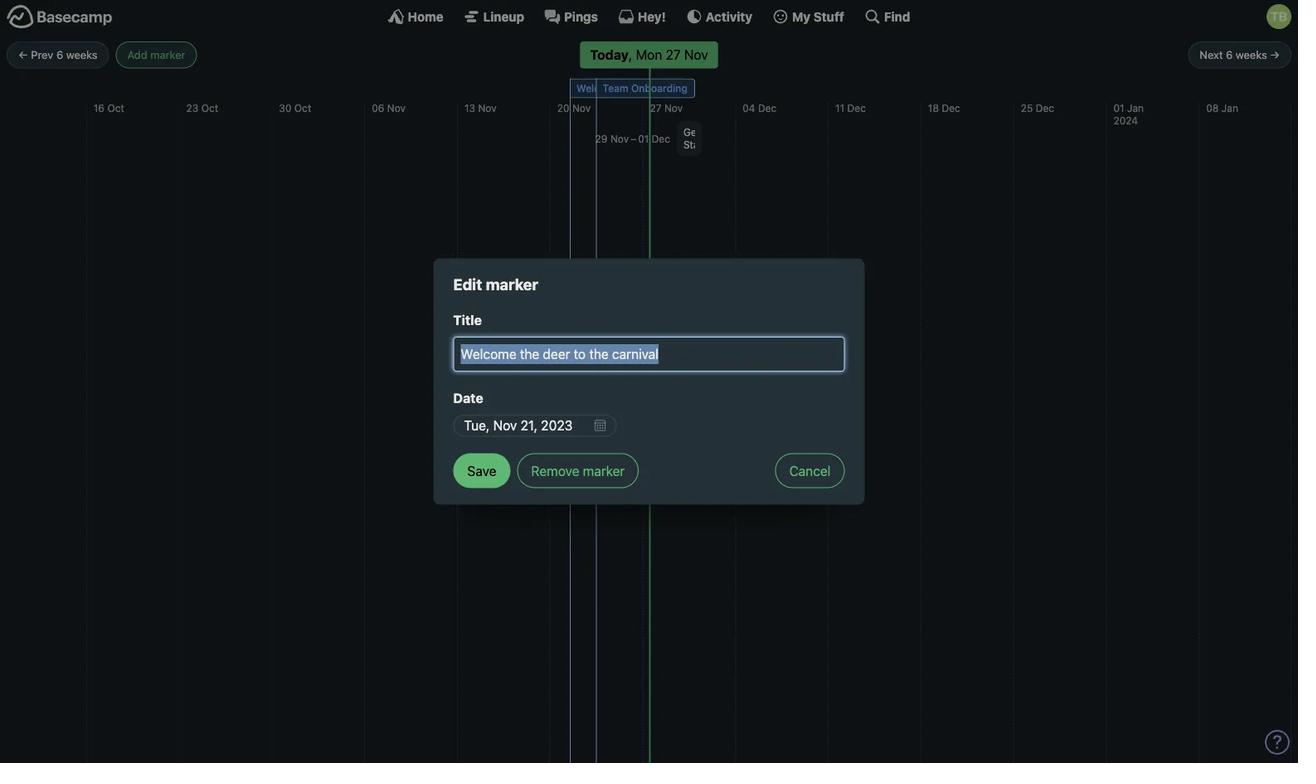 Task type: describe. For each thing, give the bounding box(es) containing it.
18
[[928, 102, 939, 114]]

prev
[[31, 49, 53, 61]]

29 nov – 01 dec
[[595, 133, 670, 144]]

23 oct
[[186, 102, 218, 114]]

oct for 30 oct
[[294, 102, 311, 114]]

add marker
[[127, 49, 185, 61]]

home
[[408, 9, 444, 24]]

30 oct
[[279, 102, 311, 114]]

dec for 11 dec
[[848, 102, 866, 114]]

16
[[94, 102, 105, 114]]

1 the from the left
[[623, 83, 639, 94]]

main element
[[0, 0, 1298, 32]]

29
[[595, 133, 608, 144]]

deer
[[642, 83, 664, 94]]

08
[[1207, 102, 1219, 114]]

23
[[186, 102, 199, 114]]

activity
[[706, 9, 753, 24]]

20 nov
[[557, 102, 591, 114]]

today
[[590, 47, 629, 63]]

nov for 27
[[665, 102, 683, 114]]

2024
[[1114, 115, 1138, 127]]

switch accounts image
[[7, 4, 113, 30]]

nov for 06
[[387, 102, 406, 114]]

pings
[[564, 9, 598, 24]]

onboarding
[[631, 83, 688, 94]]

jan for 01 jan 2024
[[1127, 102, 1144, 114]]

06
[[372, 102, 384, 114]]

home link
[[388, 8, 444, 25]]

1 6 from the left
[[56, 49, 63, 61]]

hey! button
[[618, 8, 666, 25]]

2 the from the left
[[679, 83, 694, 94]]

team onboarding link
[[596, 78, 695, 98]]

nov for 29
[[611, 133, 629, 144]]

01 inside 01 jan 2024
[[1114, 102, 1125, 114]]

27
[[650, 102, 662, 114]]

next
[[1200, 49, 1223, 61]]

carnival
[[697, 83, 735, 94]]

08 jan
[[1207, 102, 1239, 114]]

13 nov
[[465, 102, 497, 114]]

tim burton image
[[1267, 4, 1292, 29]]

welcome the deer to the carnival
[[577, 83, 735, 94]]

marker for edit marker
[[486, 275, 539, 293]]

25 dec
[[1021, 102, 1055, 114]]

04
[[743, 102, 755, 114]]

2 6 from the left
[[1226, 49, 1233, 61]]

pings button
[[544, 8, 598, 25]]

2 weeks from the left
[[1236, 49, 1268, 61]]

find button
[[864, 8, 910, 25]]

11 dec
[[836, 102, 866, 114]]

activity link
[[686, 8, 753, 25]]

01 jan 2024
[[1114, 102, 1144, 127]]

30
[[279, 102, 292, 114]]

25
[[1021, 102, 1033, 114]]

13
[[465, 102, 475, 114]]

04 dec
[[743, 102, 777, 114]]



Task type: vqa. For each thing, say whether or not it's contained in the screenshot.
My Stuff
yes



Task type: locate. For each thing, give the bounding box(es) containing it.
dec right 18
[[942, 102, 961, 114]]

date
[[453, 390, 483, 406]]

weeks
[[66, 49, 98, 61], [1236, 49, 1268, 61]]

0 horizontal spatial marker
[[150, 49, 185, 61]]

lineup link
[[464, 8, 524, 25]]

1 horizontal spatial marker
[[486, 275, 539, 293]]

weeks left → at the top right of the page
[[1236, 49, 1268, 61]]

team onboarding
[[603, 83, 688, 94]]

6 right prev
[[56, 49, 63, 61]]

cancel
[[790, 463, 831, 479]]

add
[[127, 49, 147, 61]]

dec for 25 dec
[[1036, 102, 1055, 114]]

my
[[792, 9, 811, 24]]

01
[[1114, 102, 1125, 114], [638, 133, 649, 144]]

← prev 6 weeks
[[18, 49, 98, 61]]

11
[[836, 102, 845, 114]]

oct for 16 oct
[[107, 102, 124, 114]]

06 nov
[[372, 102, 406, 114]]

1 horizontal spatial the
[[679, 83, 694, 94]]

dec right 11 on the right of the page
[[848, 102, 866, 114]]

welcome
[[577, 83, 621, 94]]

weeks right prev
[[66, 49, 98, 61]]

marker
[[150, 49, 185, 61], [486, 275, 539, 293]]

2 jan from the left
[[1222, 102, 1239, 114]]

2 oct from the left
[[201, 102, 218, 114]]

oct right 30
[[294, 102, 311, 114]]

dec for 18 dec
[[942, 102, 961, 114]]

Choose date… field
[[453, 415, 617, 437]]

marker right edit
[[486, 275, 539, 293]]

0 horizontal spatial the
[[623, 83, 639, 94]]

nov right 13
[[478, 102, 497, 114]]

nov right 27
[[665, 102, 683, 114]]

1 horizontal spatial weeks
[[1236, 49, 1268, 61]]

6 right "next"
[[1226, 49, 1233, 61]]

lineup
[[483, 9, 524, 24]]

next 6 weeks →
[[1200, 49, 1280, 61]]

welcome the deer to the carnival link
[[570, 78, 735, 98]]

nov right 06
[[387, 102, 406, 114]]

6
[[56, 49, 63, 61], [1226, 49, 1233, 61]]

1 vertical spatial 01
[[638, 133, 649, 144]]

←
[[18, 49, 28, 61]]

find
[[884, 9, 910, 24]]

1 horizontal spatial 6
[[1226, 49, 1233, 61]]

hey!
[[638, 9, 666, 24]]

nov for 20
[[572, 102, 591, 114]]

None submit
[[453, 453, 511, 488], [517, 453, 639, 488], [453, 453, 511, 488], [517, 453, 639, 488]]

16 oct
[[94, 102, 124, 114]]

dec right 04
[[758, 102, 777, 114]]

0 horizontal spatial weeks
[[66, 49, 98, 61]]

marker for add marker
[[150, 49, 185, 61]]

the right the to on the top of page
[[679, 83, 694, 94]]

18 dec
[[928, 102, 961, 114]]

→
[[1270, 49, 1280, 61]]

1 oct from the left
[[107, 102, 124, 114]]

the left deer
[[623, 83, 639, 94]]

edit marker
[[453, 275, 539, 293]]

jan up 2024
[[1127, 102, 1144, 114]]

nov
[[387, 102, 406, 114], [478, 102, 497, 114], [572, 102, 591, 114], [665, 102, 683, 114], [611, 133, 629, 144]]

marker right add
[[150, 49, 185, 61]]

my stuff button
[[772, 8, 844, 25]]

0 horizontal spatial oct
[[107, 102, 124, 114]]

0 horizontal spatial 6
[[56, 49, 63, 61]]

–
[[631, 133, 636, 144]]

0 horizontal spatial 01
[[638, 133, 649, 144]]

to
[[666, 83, 676, 94]]

title
[[453, 312, 482, 328]]

nov left –
[[611, 133, 629, 144]]

0 horizontal spatial jan
[[1127, 102, 1144, 114]]

oct
[[107, 102, 124, 114], [201, 102, 218, 114], [294, 102, 311, 114]]

nov for 13
[[478, 102, 497, 114]]

oct right 23 at the left of the page
[[201, 102, 218, 114]]

jan
[[1127, 102, 1144, 114], [1222, 102, 1239, 114]]

1 jan from the left
[[1127, 102, 1144, 114]]

01 right –
[[638, 133, 649, 144]]

1 vertical spatial marker
[[486, 275, 539, 293]]

1 horizontal spatial jan
[[1222, 102, 1239, 114]]

the
[[623, 83, 639, 94], [679, 83, 694, 94]]

cancel link
[[775, 453, 845, 488]]

jan for 08 jan
[[1222, 102, 1239, 114]]

stuff
[[814, 9, 844, 24]]

1 horizontal spatial oct
[[201, 102, 218, 114]]

dec right –
[[652, 133, 670, 144]]

nov right 20
[[572, 102, 591, 114]]

dec
[[758, 102, 777, 114], [848, 102, 866, 114], [942, 102, 961, 114], [1036, 102, 1055, 114], [652, 133, 670, 144]]

dec for 04 dec
[[758, 102, 777, 114]]

edit
[[453, 275, 482, 293]]

27 nov
[[650, 102, 683, 114]]

0 vertical spatial marker
[[150, 49, 185, 61]]

dec right "25"
[[1036, 102, 1055, 114]]

01 up 2024
[[1114, 102, 1125, 114]]

1 weeks from the left
[[66, 49, 98, 61]]

0 vertical spatial 01
[[1114, 102, 1125, 114]]

oct right 16
[[107, 102, 124, 114]]

jan right the 08 on the top
[[1222, 102, 1239, 114]]

2 horizontal spatial oct
[[294, 102, 311, 114]]

3 oct from the left
[[294, 102, 311, 114]]

None text field
[[453, 337, 845, 372]]

20
[[557, 102, 570, 114]]

my stuff
[[792, 9, 844, 24]]

jan inside 01 jan 2024
[[1127, 102, 1144, 114]]

oct for 23 oct
[[201, 102, 218, 114]]

1 horizontal spatial 01
[[1114, 102, 1125, 114]]

add marker link
[[116, 41, 197, 68]]

team
[[603, 83, 629, 94]]



